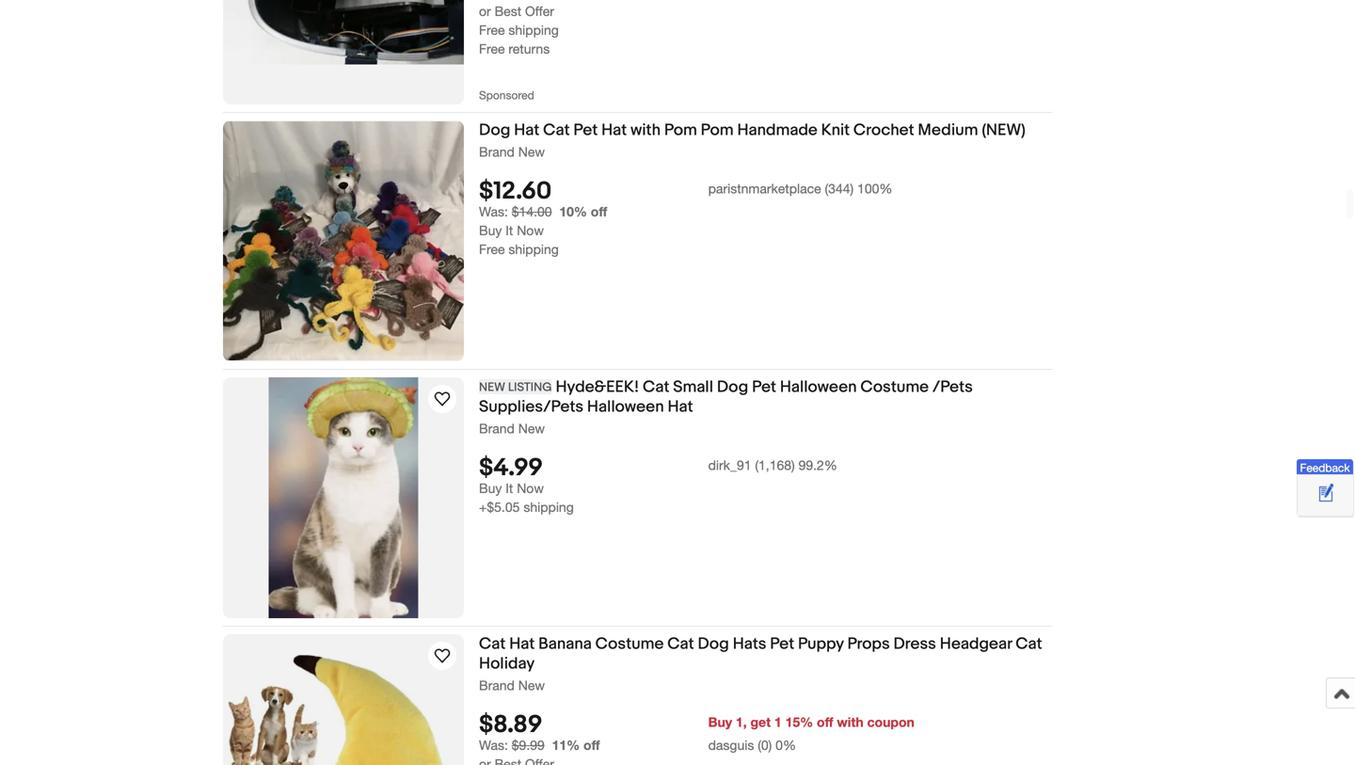 Task type: vqa. For each thing, say whether or not it's contained in the screenshot.
Was: within paristnmarketplace (344) 100% Was: $14.00 10% off Buy It Now Free shipping
yes



Task type: describe. For each thing, give the bounding box(es) containing it.
(1,168)
[[755, 458, 795, 473]]

$12.60
[[479, 177, 552, 206]]

dog hat cat pet hat with pom pom handmade knit crochet medium (new) heading
[[479, 120, 1026, 140]]

watch cat hat banana costume cat dog hats pet puppy props dress headgear cat holiday image
[[431, 645, 454, 667]]

dasguis
[[708, 738, 754, 753]]

2 pom from the left
[[701, 120, 734, 140]]

dog inside cat hat banana costume cat dog hats pet puppy props dress headgear cat holiday brand new
[[698, 634, 729, 654]]

cat hat banana costume cat dog hats pet puppy props dress headgear cat holiday link
[[479, 634, 1052, 677]]

1
[[774, 714, 782, 730]]

cat right "watch cat hat banana costume cat dog hats pet puppy props dress headgear cat holiday" icon
[[479, 634, 506, 654]]

with inside dog hat cat pet hat with pom pom handmade knit crochet medium (new) brand new
[[631, 120, 661, 140]]

99.2%
[[799, 458, 837, 473]]

crochet
[[853, 120, 914, 140]]

new listing
[[479, 380, 552, 395]]

(new)
[[982, 120, 1026, 140]]

dog hat cat pet hat with pom pom handmade knit crochet medium (new) brand new
[[479, 120, 1026, 160]]

cat hat banana costume cat dog hats pet puppy props dress headgear cat holiday image
[[223, 634, 464, 765]]

$8.89
[[479, 711, 542, 740]]

paristnmarketplace (344) 100% was: $14.00 10% off buy it now free shipping
[[479, 181, 893, 257]]

(0)
[[758, 738, 772, 753]]

with inside 'buy 1, get 1 15% off with coupon was: $9.99 11% off'
[[837, 714, 864, 730]]

hat inside hyde&eek! cat small dog pet halloween costume /pets supplies/pets halloween hat
[[668, 397, 693, 417]]

it inside dirk_91 (1,168) 99.2% buy it now +$5.05 shipping
[[506, 481, 513, 496]]

petsafe smart feed electronic pet feeder cats dogs 6l/24 cup capacity black image
[[223, 0, 464, 64]]

dirk_91 (1,168) 99.2% buy it now +$5.05 shipping
[[479, 458, 837, 515]]

best
[[495, 3, 521, 19]]

it inside paristnmarketplace (344) 100% was: $14.00 10% off buy it now free shipping
[[506, 223, 513, 238]]

(344)
[[825, 181, 854, 196]]

shipping inside paristnmarketplace (344) 100% was: $14.00 10% off buy it now free shipping
[[509, 242, 559, 257]]

2 brand from the top
[[479, 421, 515, 436]]

2 vertical spatial off
[[583, 738, 600, 753]]

100%
[[857, 181, 893, 196]]

2 free from the top
[[479, 41, 505, 57]]

11%
[[552, 738, 580, 753]]

dress
[[894, 634, 936, 654]]

$14.00
[[512, 204, 552, 219]]

new down supplies/pets
[[518, 421, 545, 436]]

paristnmarketplace
[[708, 181, 821, 196]]

new inside cat hat banana costume cat dog hats pet puppy props dress headgear cat holiday brand new
[[518, 678, 545, 693]]

or best offer free shipping free returns
[[479, 3, 559, 57]]

1 vertical spatial off
[[817, 714, 833, 730]]

cat right headgear on the right of page
[[1016, 634, 1042, 654]]

hyde&eek!
[[556, 377, 639, 397]]

0 horizontal spatial halloween
[[587, 397, 664, 417]]

pet inside dog hat cat pet hat with pom pom handmade knit crochet medium (new) brand new
[[573, 120, 598, 140]]

medium
[[918, 120, 978, 140]]

handmade
[[737, 120, 818, 140]]

shipping inside dirk_91 (1,168) 99.2% buy it now +$5.05 shipping
[[524, 499, 574, 515]]

now inside dirk_91 (1,168) 99.2% buy it now +$5.05 shipping
[[517, 481, 544, 496]]

hyde&eek! cat small dog pet halloween costume /pets supplies/pets halloween hat image
[[269, 377, 418, 618]]

1 free from the top
[[479, 22, 505, 38]]

dog inside dog hat cat pet hat with pom pom handmade knit crochet medium (new) brand new
[[479, 120, 510, 140]]

+$5.05
[[479, 499, 520, 515]]

holiday
[[479, 654, 535, 674]]



Task type: locate. For each thing, give the bounding box(es) containing it.
dog
[[479, 120, 510, 140], [717, 377, 748, 397], [698, 634, 729, 654]]

returns
[[509, 41, 550, 57]]

free down $12.60
[[479, 242, 505, 257]]

dasguis (0) 0%
[[708, 738, 796, 753]]

1 vertical spatial brand
[[479, 421, 515, 436]]

1 horizontal spatial costume
[[860, 377, 929, 397]]

it up +$5.05
[[506, 481, 513, 496]]

buy inside dirk_91 (1,168) 99.2% buy it now +$5.05 shipping
[[479, 481, 502, 496]]

0 vertical spatial it
[[506, 223, 513, 238]]

2 vertical spatial free
[[479, 242, 505, 257]]

new left listing
[[479, 380, 505, 395]]

brand up $12.60
[[479, 144, 515, 160]]

pom
[[664, 120, 697, 140], [701, 120, 734, 140]]

2 vertical spatial pet
[[770, 634, 794, 654]]

2 it from the top
[[506, 481, 513, 496]]

0 horizontal spatial costume
[[595, 634, 664, 654]]

brand inside dog hat cat pet hat with pom pom handmade knit crochet medium (new) brand new
[[479, 144, 515, 160]]

supplies/pets
[[479, 397, 584, 417]]

new inside dog hat cat pet hat with pom pom handmade knit crochet medium (new) brand new
[[518, 144, 545, 160]]

2 vertical spatial dog
[[698, 634, 729, 654]]

0 horizontal spatial with
[[631, 120, 661, 140]]

0 vertical spatial was:
[[479, 204, 508, 219]]

cat inside dog hat cat pet hat with pom pom handmade knit crochet medium (new) brand new
[[543, 120, 570, 140]]

puppy
[[798, 634, 844, 654]]

off right 10%
[[591, 204, 607, 219]]

3 brand from the top
[[479, 678, 515, 693]]

cat
[[543, 120, 570, 140], [643, 377, 670, 397], [479, 634, 506, 654], [667, 634, 694, 654], [1016, 634, 1042, 654]]

1 vertical spatial with
[[837, 714, 864, 730]]

shipping right +$5.05
[[524, 499, 574, 515]]

pet
[[573, 120, 598, 140], [752, 377, 776, 397], [770, 634, 794, 654]]

was: inside paristnmarketplace (344) 100% was: $14.00 10% off buy it now free shipping
[[479, 204, 508, 219]]

hyde&eek! cat small dog pet halloween costume /pets supplies/pets halloween hat
[[479, 377, 973, 417]]

shipping down $14.00
[[509, 242, 559, 257]]

or
[[479, 3, 491, 19]]

pet inside hyde&eek! cat small dog pet halloween costume /pets supplies/pets halloween hat
[[752, 377, 776, 397]]

0%
[[776, 738, 796, 753]]

with
[[631, 120, 661, 140], [837, 714, 864, 730]]

pom up paristnmarketplace (344) 100% was: $14.00 10% off buy it now free shipping
[[664, 120, 697, 140]]

1 vertical spatial pet
[[752, 377, 776, 397]]

1 now from the top
[[517, 223, 544, 238]]

hat inside cat hat banana costume cat dog hats pet puppy props dress headgear cat holiday brand new
[[509, 634, 535, 654]]

1 vertical spatial now
[[517, 481, 544, 496]]

pom left "handmade"
[[701, 120, 734, 140]]

props
[[847, 634, 890, 654]]

pet inside cat hat banana costume cat dog hats pet puppy props dress headgear cat holiday brand new
[[770, 634, 794, 654]]

was: inside 'buy 1, get 1 15% off with coupon was: $9.99 11% off'
[[479, 738, 508, 753]]

3 free from the top
[[479, 242, 505, 257]]

cat left the hats
[[667, 634, 694, 654]]

free inside paristnmarketplace (344) 100% was: $14.00 10% off buy it now free shipping
[[479, 242, 505, 257]]

1 it from the top
[[506, 223, 513, 238]]

buy down $12.60
[[479, 223, 502, 238]]

0 vertical spatial brand
[[479, 144, 515, 160]]

now down $14.00
[[517, 223, 544, 238]]

shipping
[[509, 22, 559, 38], [509, 242, 559, 257], [524, 499, 574, 515]]

banana
[[538, 634, 592, 654]]

coupon
[[867, 714, 915, 730]]

2 vertical spatial brand
[[479, 678, 515, 693]]

buy inside 'buy 1, get 1 15% off with coupon was: $9.99 11% off'
[[708, 714, 732, 730]]

cat hat banana costume cat dog hats pet puppy props dress headgear cat holiday brand new
[[479, 634, 1042, 693]]

costume
[[860, 377, 929, 397], [595, 634, 664, 654]]

off inside paristnmarketplace (344) 100% was: $14.00 10% off buy it now free shipping
[[591, 204, 607, 219]]

2 vertical spatial buy
[[708, 714, 732, 730]]

new down holiday
[[518, 678, 545, 693]]

hats
[[733, 634, 766, 654]]

brand inside cat hat banana costume cat dog hats pet puppy props dress headgear cat holiday brand new
[[479, 678, 515, 693]]

small
[[673, 377, 713, 397]]

dog left the hats
[[698, 634, 729, 654]]

shipping inside the or best offer free shipping free returns
[[509, 22, 559, 38]]

0 vertical spatial now
[[517, 223, 544, 238]]

costume inside hyde&eek! cat small dog pet halloween costume /pets supplies/pets halloween hat
[[860, 377, 929, 397]]

buy 1, get 1 15% off with coupon was: $9.99 11% off
[[479, 714, 915, 753]]

0 vertical spatial shipping
[[509, 22, 559, 38]]

free left returns
[[479, 41, 505, 57]]

2 vertical spatial shipping
[[524, 499, 574, 515]]

1 horizontal spatial halloween
[[780, 377, 857, 397]]

1 vertical spatial was:
[[479, 738, 508, 753]]

0 vertical spatial pet
[[573, 120, 598, 140]]

costume inside cat hat banana costume cat dog hats pet puppy props dress headgear cat holiday brand new
[[595, 634, 664, 654]]

free
[[479, 22, 505, 38], [479, 41, 505, 57], [479, 242, 505, 257]]

watch hyde&eek! cat small dog pet halloween costume /pets supplies/pets halloween hat image
[[431, 388, 454, 410]]

pet up 10%
[[573, 120, 598, 140]]

brand down supplies/pets
[[479, 421, 515, 436]]

dog down sponsored
[[479, 120, 510, 140]]

1 pom from the left
[[664, 120, 697, 140]]

halloween up 99.2%
[[780, 377, 857, 397]]

get
[[751, 714, 771, 730]]

buy left 1,
[[708, 714, 732, 730]]

now up +$5.05
[[517, 481, 544, 496]]

off right 15%
[[817, 714, 833, 730]]

2 was: from the top
[[479, 738, 508, 753]]

2 now from the top
[[517, 481, 544, 496]]

dog right "small"
[[717, 377, 748, 397]]

cat down "sponsored" text box
[[543, 120, 570, 140]]

/pets
[[933, 377, 973, 397]]

headgear
[[940, 634, 1012, 654]]

0 vertical spatial dog
[[479, 120, 510, 140]]

pet right "small"
[[752, 377, 776, 397]]

Sponsored text field
[[479, 59, 544, 104]]

off
[[591, 204, 607, 219], [817, 714, 833, 730], [583, 738, 600, 753]]

0 vertical spatial off
[[591, 204, 607, 219]]

was: left $14.00
[[479, 204, 508, 219]]

hyde&eek! cat small dog pet halloween costume /pets supplies/pets halloween hat heading
[[479, 377, 973, 417]]

brand new
[[479, 421, 545, 436]]

costume right banana
[[595, 634, 664, 654]]

was: left $9.99
[[479, 738, 508, 753]]

offer
[[525, 3, 554, 19]]

1 brand from the top
[[479, 144, 515, 160]]

costume left /pets
[[860, 377, 929, 397]]

cat hat banana costume cat dog hats pet puppy props dress headgear cat holiday heading
[[479, 634, 1042, 674]]

1 vertical spatial costume
[[595, 634, 664, 654]]

dog hat cat pet hat with pom pom handmade knit crochet medium (new) link
[[479, 120, 1052, 144]]

it down $14.00
[[506, 223, 513, 238]]

pet right the hats
[[770, 634, 794, 654]]

1 horizontal spatial with
[[837, 714, 864, 730]]

shipping up returns
[[509, 22, 559, 38]]

1 horizontal spatial pom
[[701, 120, 734, 140]]

was:
[[479, 204, 508, 219], [479, 738, 508, 753]]

new inside hyde&eek! cat small dog pet halloween costume /pets supplies/pets halloween hat heading
[[479, 380, 505, 395]]

cat inside hyde&eek! cat small dog pet halloween costume /pets supplies/pets halloween hat
[[643, 377, 670, 397]]

buy
[[479, 223, 502, 238], [479, 481, 502, 496], [708, 714, 732, 730]]

1 vertical spatial buy
[[479, 481, 502, 496]]

dirk_91
[[708, 458, 751, 473]]

1 vertical spatial dog
[[717, 377, 748, 397]]

brand down holiday
[[479, 678, 515, 693]]

now
[[517, 223, 544, 238], [517, 481, 544, 496]]

new up $12.60
[[518, 144, 545, 160]]

0 vertical spatial free
[[479, 22, 505, 38]]

0 vertical spatial with
[[631, 120, 661, 140]]

buy inside paristnmarketplace (344) 100% was: $14.00 10% off buy it now free shipping
[[479, 223, 502, 238]]

dog hat cat pet hat with pom pom handmade knit crochet medium (new) image
[[223, 121, 464, 361]]

dog inside hyde&eek! cat small dog pet halloween costume /pets supplies/pets halloween hat
[[717, 377, 748, 397]]

0 horizontal spatial pom
[[664, 120, 697, 140]]

15%
[[785, 714, 813, 730]]

off right 11%
[[583, 738, 600, 753]]

knit
[[821, 120, 850, 140]]

halloween
[[780, 377, 857, 397], [587, 397, 664, 417]]

1 was: from the top
[[479, 204, 508, 219]]

sponsored
[[479, 88, 534, 102]]

feedback
[[1300, 461, 1350, 474]]

$4.99
[[479, 454, 543, 483]]

0 vertical spatial costume
[[860, 377, 929, 397]]

halloween left "small"
[[587, 397, 664, 417]]

buy up +$5.05
[[479, 481, 502, 496]]

$9.99
[[512, 738, 545, 753]]

it
[[506, 223, 513, 238], [506, 481, 513, 496]]

1 vertical spatial free
[[479, 41, 505, 57]]

1 vertical spatial shipping
[[509, 242, 559, 257]]

1,
[[736, 714, 747, 730]]

1 vertical spatial it
[[506, 481, 513, 496]]

0 vertical spatial buy
[[479, 223, 502, 238]]

listing
[[508, 380, 552, 395]]

free down or
[[479, 22, 505, 38]]

brand
[[479, 144, 515, 160], [479, 421, 515, 436], [479, 678, 515, 693]]

cat left "small"
[[643, 377, 670, 397]]

hat
[[514, 120, 540, 140], [601, 120, 627, 140], [668, 397, 693, 417], [509, 634, 535, 654]]

now inside paristnmarketplace (344) 100% was: $14.00 10% off buy it now free shipping
[[517, 223, 544, 238]]

new
[[518, 144, 545, 160], [479, 380, 505, 395], [518, 421, 545, 436], [518, 678, 545, 693]]

10%
[[559, 204, 587, 219]]



